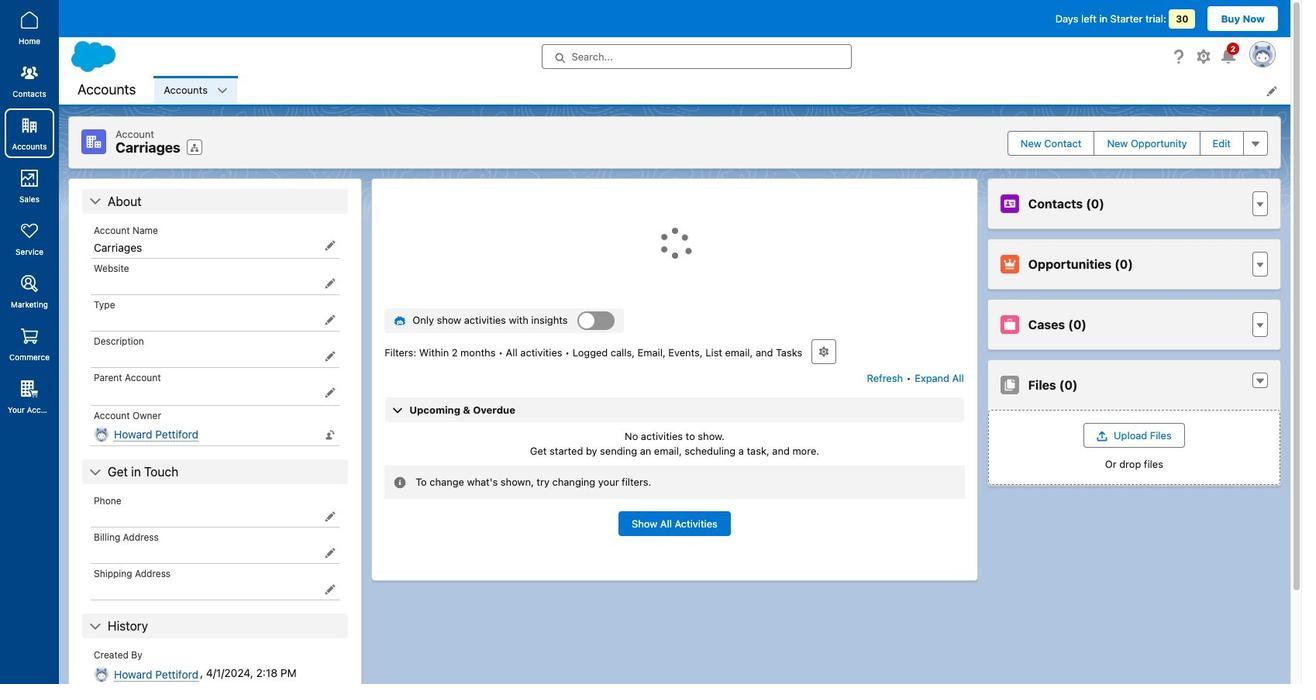 Task type: vqa. For each thing, say whether or not it's contained in the screenshot.
Created Date element
no



Task type: describe. For each thing, give the bounding box(es) containing it.
edit account name image
[[325, 240, 336, 251]]

0 horizontal spatial text default image
[[89, 621, 102, 633]]

1 horizontal spatial text default image
[[394, 314, 407, 327]]

cases image
[[1001, 315, 1020, 334]]

text default image inside files element
[[1255, 376, 1266, 387]]

edit shipping address image
[[325, 584, 336, 595]]

files element
[[988, 359, 1282, 487]]



Task type: locate. For each thing, give the bounding box(es) containing it.
2 vertical spatial text default image
[[89, 621, 102, 633]]

edit billing address image
[[325, 548, 336, 559]]

0 vertical spatial text default image
[[394, 314, 407, 327]]

status
[[385, 466, 965, 499]]

2 horizontal spatial text default image
[[1255, 376, 1266, 387]]

edit phone image
[[325, 511, 336, 522]]

text default image
[[394, 314, 407, 327], [1255, 376, 1266, 387], [89, 621, 102, 633]]

list
[[155, 76, 1291, 105]]

edit website image
[[325, 278, 336, 289]]

opportunities image
[[1001, 255, 1020, 273]]

edit parent account image
[[325, 388, 336, 399]]

text default image
[[217, 86, 228, 96], [89, 196, 102, 208], [89, 467, 102, 479], [394, 477, 407, 489]]

edit description image
[[325, 351, 336, 362]]

1 vertical spatial text default image
[[1255, 376, 1266, 387]]

contacts image
[[1001, 194, 1020, 213]]

list item
[[155, 76, 237, 105]]

edit type image
[[325, 315, 336, 326]]



